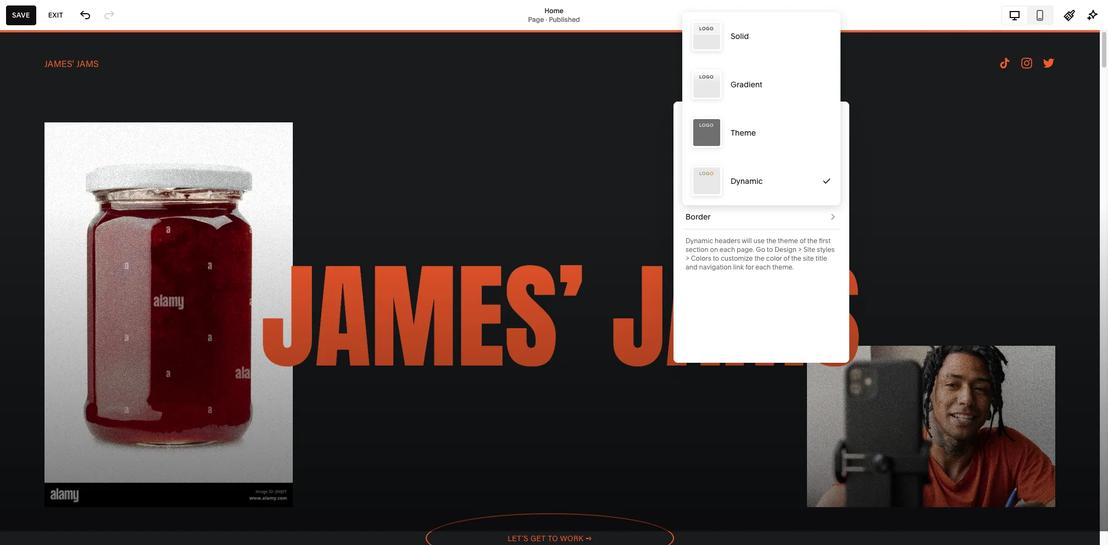 Task type: describe. For each thing, give the bounding box(es) containing it.
list box containing solid
[[682, 12, 841, 205]]

exit button
[[42, 5, 69, 25]]

·
[[546, 15, 547, 23]]

the down go
[[755, 254, 765, 263]]

home page · published
[[528, 6, 580, 23]]

0 vertical spatial >
[[798, 246, 802, 254]]

asset library
[[18, 419, 73, 430]]

headers
[[715, 237, 740, 245]]

customize
[[721, 254, 753, 263]]

theme
[[731, 128, 756, 138]]

settings link
[[18, 438, 122, 451]]

settings
[[18, 439, 53, 450]]

and
[[686, 263, 698, 271]]

published
[[549, 15, 580, 23]]

link
[[733, 263, 744, 271]]

peterson
[[66, 494, 94, 503]]

1 horizontal spatial to
[[767, 246, 773, 254]]

theme.
[[772, 263, 794, 271]]

site
[[804, 246, 815, 254]]

gradient
[[731, 79, 763, 89]]

gradient image
[[692, 69, 722, 99]]

colors
[[691, 254, 711, 263]]

page.
[[737, 246, 754, 254]]

solid image
[[692, 21, 722, 51]]

color
[[766, 254, 782, 263]]

design
[[775, 246, 797, 254]]

1 horizontal spatial of
[[800, 237, 806, 245]]

save button
[[6, 5, 36, 25]]

back button down gradient image
[[680, 105, 714, 129]]

0 horizontal spatial dynamic image
[[692, 166, 722, 196]]

navigation
[[699, 263, 732, 271]]

0 horizontal spatial of
[[784, 254, 790, 263]]



Task type: locate. For each thing, give the bounding box(es) containing it.
help
[[18, 459, 38, 470]]

the
[[766, 237, 777, 245], [807, 237, 818, 245], [755, 254, 765, 263], [791, 254, 801, 263]]

site
[[803, 254, 814, 263]]

each
[[720, 246, 735, 254], [755, 263, 771, 271]]

1 horizontal spatial dynamic image
[[823, 177, 831, 185]]

scheduling
[[18, 167, 65, 178]]

dynamic
[[731, 176, 763, 186], [686, 237, 713, 245]]

use
[[754, 237, 765, 245]]

analytics
[[18, 147, 57, 158]]

back button down gradient
[[674, 102, 849, 132]]

1 vertical spatial dynamic
[[686, 237, 713, 245]]

styles
[[817, 246, 835, 254]]

each down headers at top
[[720, 246, 735, 254]]

0 horizontal spatial to
[[713, 254, 719, 263]]

the right use
[[766, 237, 777, 245]]

1 horizontal spatial dynamic
[[731, 176, 763, 186]]

theme image
[[692, 118, 722, 148]]

james.peterson1902@gmail.com
[[44, 503, 145, 511]]

1 horizontal spatial >
[[798, 246, 802, 254]]

back
[[692, 112, 711, 121]]

back button
[[674, 102, 849, 132], [680, 105, 714, 129]]

dynamic inside dynamic headers will use the theme of the first section on each page. go to design > site styles > colors to customize the color of the site title and navigation link for each theme.
[[686, 237, 713, 245]]

asset
[[18, 419, 42, 430]]

theme
[[778, 237, 798, 245]]

dynamic up section at the top right of the page
[[686, 237, 713, 245]]

to
[[767, 246, 773, 254], [713, 254, 719, 263]]

website
[[18, 68, 52, 79]]

0 horizontal spatial >
[[686, 254, 689, 263]]

tab list
[[1002, 6, 1053, 24]]

0 vertical spatial dynamic
[[731, 176, 763, 186]]

0 vertical spatial of
[[800, 237, 806, 245]]

save
[[12, 11, 30, 19]]

dynamic for dynamic headers will use the theme of the first section on each page. go to design > site styles > colors to customize the color of the site title and navigation link for each theme.
[[686, 237, 713, 245]]

scheduling link
[[18, 166, 122, 180]]

0 horizontal spatial dynamic
[[686, 237, 713, 245]]

page
[[528, 15, 544, 23]]

dynamic down theme
[[731, 176, 763, 186]]

1 vertical spatial of
[[784, 254, 790, 263]]

1 vertical spatial to
[[713, 254, 719, 263]]

james peterson james.peterson1902@gmail.com
[[44, 494, 145, 511]]

to up navigation
[[713, 254, 719, 263]]

> up and
[[686, 254, 689, 263]]

website link
[[18, 68, 122, 81]]

1 vertical spatial each
[[755, 263, 771, 271]]

1 vertical spatial >
[[686, 254, 689, 263]]

0 horizontal spatial each
[[720, 246, 735, 254]]

asset library link
[[18, 418, 122, 432]]

analytics link
[[18, 147, 122, 160]]

will
[[742, 237, 752, 245]]

james
[[44, 494, 64, 503]]

of down the design
[[784, 254, 790, 263]]

title
[[816, 254, 827, 263]]

dynamic for dynamic
[[731, 176, 763, 186]]

help link
[[18, 458, 38, 470]]

of up site
[[800, 237, 806, 245]]

solid
[[731, 31, 749, 41]]

section
[[686, 246, 709, 254]]

library
[[44, 419, 73, 430]]

each right for
[[755, 263, 771, 271]]

exit
[[48, 11, 63, 19]]

for
[[746, 263, 754, 271]]

go
[[756, 246, 765, 254]]

>
[[798, 246, 802, 254], [686, 254, 689, 263]]

dynamic image
[[692, 166, 722, 196], [823, 177, 831, 185]]

the left site
[[791, 254, 801, 263]]

to right go
[[767, 246, 773, 254]]

on
[[710, 246, 718, 254]]

the up site
[[807, 237, 818, 245]]

contacts link
[[18, 127, 122, 140]]

border
[[686, 212, 711, 222]]

first
[[819, 237, 831, 245]]

0 vertical spatial each
[[720, 246, 735, 254]]

0 vertical spatial to
[[767, 246, 773, 254]]

of
[[800, 237, 806, 245], [784, 254, 790, 263]]

home
[[545, 6, 564, 15]]

> left site
[[798, 246, 802, 254]]

list box
[[682, 12, 841, 205]]

1 horizontal spatial each
[[755, 263, 771, 271]]

dynamic headers will use the theme of the first section on each page. go to design > site styles > colors to customize the color of the site title and navigation link for each theme.
[[686, 237, 835, 271]]

contacts
[[18, 127, 56, 138]]



Task type: vqa. For each thing, say whether or not it's contained in the screenshot.
the bottommost the Dynamic
yes



